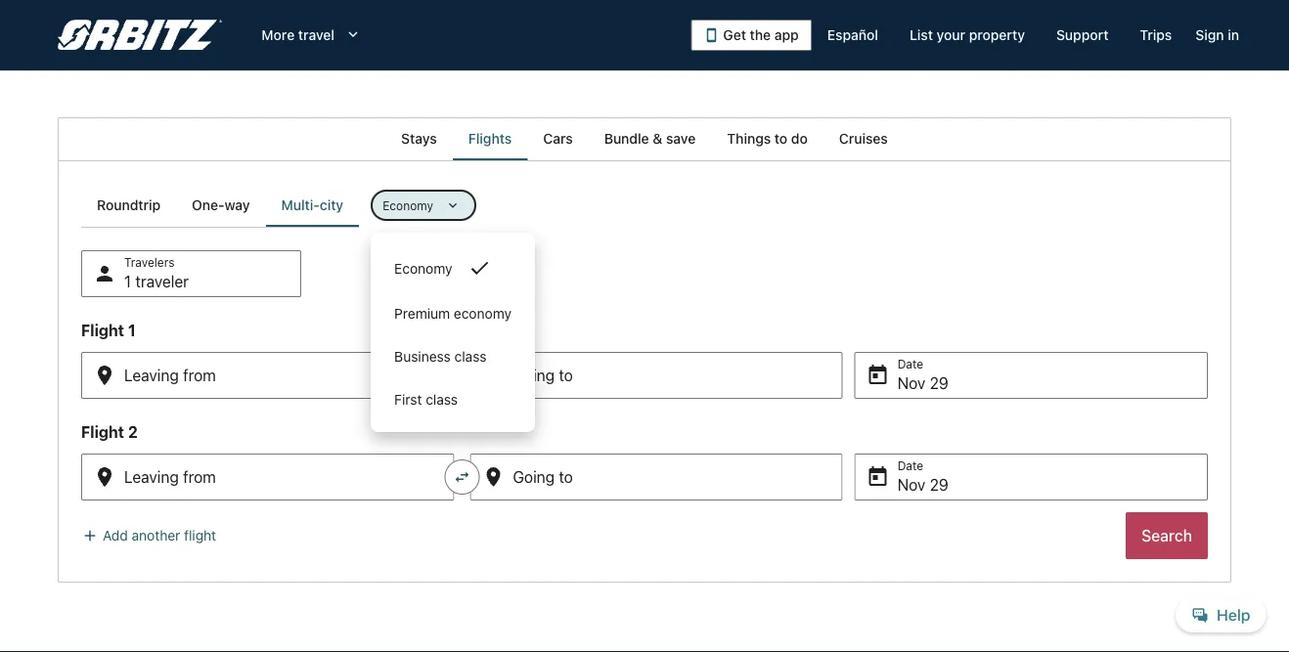 Task type: describe. For each thing, give the bounding box(es) containing it.
cars
[[543, 131, 573, 147]]

cruises link
[[824, 117, 904, 161]]

bundle & save
[[605, 131, 696, 147]]

business
[[395, 349, 451, 365]]

economy for economy dropdown button
[[383, 199, 434, 212]]

travel
[[298, 27, 335, 43]]

trips
[[1141, 27, 1173, 43]]

cars link
[[528, 117, 589, 161]]

class for business class
[[455, 349, 487, 365]]

multi-
[[281, 197, 320, 213]]

get the app
[[724, 27, 799, 43]]

city
[[320, 197, 344, 213]]

tab list for the 1 traveler dropdown button
[[58, 117, 1232, 161]]

search
[[1142, 527, 1193, 546]]

search button
[[1127, 513, 1209, 560]]

1 inside dropdown button
[[124, 273, 131, 291]]

nov for flight 2
[[898, 476, 926, 495]]

save
[[666, 131, 696, 147]]

bundle & save link
[[589, 117, 712, 161]]

1 traveler button
[[81, 251, 301, 298]]

stays link
[[386, 117, 453, 161]]

flight 1
[[81, 322, 136, 340]]

add
[[103, 528, 128, 544]]

medium image
[[81, 528, 99, 545]]

orbitz logo image
[[58, 20, 223, 51]]

premium economy
[[395, 306, 512, 322]]

business class button
[[371, 335, 535, 378]]

trips link
[[1125, 18, 1188, 53]]

your
[[937, 27, 966, 43]]

español
[[828, 27, 879, 43]]

more travel
[[262, 27, 335, 43]]

first class
[[395, 392, 458, 408]]

download the app button image
[[704, 27, 720, 43]]

stays
[[401, 131, 437, 147]]

list
[[910, 27, 934, 43]]

list your property
[[910, 27, 1026, 43]]

more
[[262, 27, 295, 43]]

flights
[[469, 131, 512, 147]]

get the app link
[[691, 20, 812, 51]]

more travel button
[[246, 18, 378, 53]]

premium economy button
[[371, 292, 535, 335]]

things
[[727, 131, 771, 147]]

first
[[395, 392, 422, 408]]

in
[[1229, 27, 1240, 43]]

nov for flight 1
[[898, 374, 926, 393]]

swap origin and destination values image
[[453, 469, 471, 486]]

first class button
[[371, 378, 535, 421]]

1 traveler
[[124, 273, 189, 291]]

flights link
[[453, 117, 528, 161]]

economy
[[454, 306, 512, 322]]



Task type: vqa. For each thing, say whether or not it's contained in the screenshot.
second M from left
no



Task type: locate. For each thing, give the bounding box(es) containing it.
roundtrip link
[[81, 184, 176, 227]]

0 vertical spatial nov 29
[[898, 374, 949, 393]]

2 nov 29 from the top
[[898, 476, 949, 495]]

0 vertical spatial 1
[[124, 273, 131, 291]]

1 vertical spatial economy
[[395, 261, 453, 277]]

things to do link
[[712, 117, 824, 161]]

cruises
[[840, 131, 888, 147]]

economy
[[383, 199, 434, 212], [395, 261, 453, 277]]

traveler
[[135, 273, 189, 291]]

economy inside button
[[395, 261, 453, 277]]

class down economy
[[455, 349, 487, 365]]

main content
[[0, 117, 1290, 653]]

flight down 1 traveler
[[81, 322, 124, 340]]

1 vertical spatial 1
[[128, 322, 136, 340]]

0 vertical spatial nov 29 button
[[855, 352, 1209, 399]]

29 for 1
[[930, 374, 949, 393]]

2 flight from the top
[[81, 423, 124, 442]]

multi-city link
[[266, 184, 359, 227]]

add another flight
[[103, 528, 216, 544]]

menu
[[371, 245, 535, 421]]

flight 2
[[81, 423, 138, 442]]

0 vertical spatial class
[[455, 349, 487, 365]]

sign in button
[[1188, 18, 1248, 53]]

nov 29 button for 1
[[855, 352, 1209, 399]]

nov 29 for flight 2
[[898, 476, 949, 495]]

nov 29 button
[[855, 352, 1209, 399], [855, 454, 1209, 501]]

app
[[775, 27, 799, 43]]

multi-city
[[281, 197, 344, 213]]

bundle
[[605, 131, 650, 147]]

list your property link
[[895, 18, 1041, 53]]

&
[[653, 131, 663, 147]]

1 flight from the top
[[81, 322, 124, 340]]

1
[[124, 273, 131, 291], [128, 322, 136, 340]]

1 vertical spatial nov 29
[[898, 476, 949, 495]]

class for first class
[[426, 392, 458, 408]]

economy down stays link
[[383, 199, 434, 212]]

1 left traveler
[[124, 273, 131, 291]]

the
[[750, 27, 771, 43]]

economy button
[[371, 190, 477, 221]]

nov 29 button for 2
[[855, 454, 1209, 501]]

way
[[225, 197, 250, 213]]

economy for economy button
[[395, 261, 453, 277]]

29
[[930, 374, 949, 393], [930, 476, 949, 495]]

class inside button
[[455, 349, 487, 365]]

0 vertical spatial nov
[[898, 374, 926, 393]]

economy up 'premium'
[[395, 261, 453, 277]]

2 nov 29 button from the top
[[855, 454, 1209, 501]]

get
[[724, 27, 747, 43]]

2 nov from the top
[[898, 476, 926, 495]]

class right first
[[426, 392, 458, 408]]

add another flight button
[[81, 528, 216, 545]]

flight for flight 1
[[81, 322, 124, 340]]

1 nov 29 from the top
[[898, 374, 949, 393]]

tab list containing roundtrip
[[81, 184, 359, 227]]

0 vertical spatial flight
[[81, 322, 124, 340]]

support link
[[1041, 18, 1125, 53]]

one-way link
[[176, 184, 266, 227]]

main content containing 1 traveler
[[0, 117, 1290, 653]]

1 29 from the top
[[930, 374, 949, 393]]

economy inside dropdown button
[[383, 199, 434, 212]]

1 vertical spatial flight
[[81, 423, 124, 442]]

roundtrip
[[97, 197, 161, 213]]

1 nov 29 button from the top
[[855, 352, 1209, 399]]

business class
[[395, 349, 487, 365]]

1 vertical spatial tab list
[[81, 184, 359, 227]]

español button
[[812, 18, 895, 53]]

class
[[455, 349, 487, 365], [426, 392, 458, 408]]

flight
[[81, 322, 124, 340], [81, 423, 124, 442]]

support
[[1057, 27, 1109, 43]]

property
[[970, 27, 1026, 43]]

another
[[132, 528, 180, 544]]

0 vertical spatial 29
[[930, 374, 949, 393]]

class inside button
[[426, 392, 458, 408]]

2
[[128, 423, 138, 442]]

nov 29
[[898, 374, 949, 393], [898, 476, 949, 495]]

nov
[[898, 374, 926, 393], [898, 476, 926, 495]]

premium
[[395, 306, 450, 322]]

menu containing economy
[[371, 245, 535, 421]]

0 vertical spatial tab list
[[58, 117, 1232, 161]]

sign in
[[1196, 27, 1240, 43]]

flight left 2
[[81, 423, 124, 442]]

tab list for economy button
[[81, 184, 359, 227]]

29 for 2
[[930, 476, 949, 495]]

1 vertical spatial nov 29 button
[[855, 454, 1209, 501]]

economy button
[[371, 245, 535, 292]]

1 vertical spatial class
[[426, 392, 458, 408]]

flight for flight 2
[[81, 423, 124, 442]]

1 vertical spatial nov
[[898, 476, 926, 495]]

1 vertical spatial 29
[[930, 476, 949, 495]]

2 29 from the top
[[930, 476, 949, 495]]

1 nov from the top
[[898, 374, 926, 393]]

tab list
[[58, 117, 1232, 161], [81, 184, 359, 227]]

0 vertical spatial economy
[[383, 199, 434, 212]]

one-way
[[192, 197, 250, 213]]

flight
[[184, 528, 216, 544]]

sign
[[1196, 27, 1225, 43]]

things to do
[[727, 131, 808, 147]]

nov 29 for flight 1
[[898, 374, 949, 393]]

tab list containing stays
[[58, 117, 1232, 161]]

one-
[[192, 197, 225, 213]]

1 down 1 traveler
[[128, 322, 136, 340]]

to
[[775, 131, 788, 147]]

do
[[792, 131, 808, 147]]



